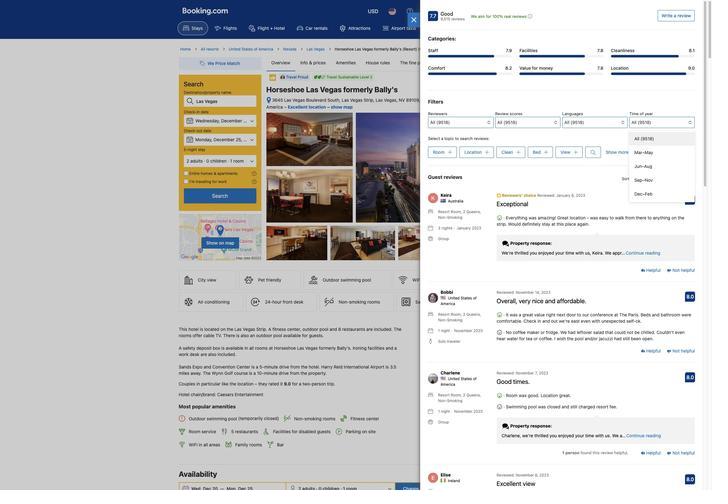 Task type: vqa. For each thing, say whether or not it's contained in the screenshot.


Task type: describe. For each thing, give the bounding box(es) containing it.
out for it was a great value right next door to our conference at the paris. beds and bathroom were comfortable. check in and out we're east even with unexpected self-ck.
[[551, 319, 558, 324]]

0 vertical spatial good
[[441, 11, 453, 17]]

desk inside button
[[294, 299, 304, 305]]

select
[[428, 136, 440, 141]]

reviewed: november 7, 2023
[[497, 371, 549, 376]]

course
[[234, 371, 248, 376]]

and right facilities
[[386, 345, 393, 351]]

1 vertical spatial hotel
[[179, 392, 190, 397]]

value for money 7.8 meter
[[520, 73, 604, 75]]

location!
[[466, 193, 485, 198]]

0 vertical spatial drive
[[279, 364, 289, 370]]

all (9518) button for reviewers
[[428, 117, 494, 128]]

las up boulevard
[[306, 85, 319, 94]]

definitely
[[522, 221, 541, 227]]

australia
[[448, 199, 464, 204]]

states inside 3645 las vegas boulevard south, las vegas strip, las vegas, nv 89109, united states of america
[[436, 97, 449, 103]]

was left closed
[[538, 404, 546, 410]]

1 horizontal spatial also
[[241, 333, 249, 338]]

0 horizontal spatial thrilled
[[515, 250, 529, 256]]

city view
[[198, 277, 216, 283]]

paris. for …
[[496, 144, 506, 149]]

and up the fridge.
[[543, 319, 550, 324]]

wifi in all areas inside button
[[413, 277, 444, 283]]

december for wednesday,
[[221, 118, 242, 123]]

at inside the this hotel is located on the las vegas strip. a fitness center, outdoor pool and 8 restaurants are included. the rooms offer cable tv. there is also an outdoor pool available for guests. a safety deposit box is available in all rooms at horseshoe las vegas formerly bally's. ironing facilities and a work desk are also included. sands expo and convention center is a 5-minute drive from the hotel. harry reid international airport is 3.5 miles away. the wynn golf course is a 10-minute drive from the property.
[[269, 345, 273, 351]]

previous image
[[441, 150, 445, 154]]

chilled.
[[641, 330, 656, 335]]

to for everything was amazing! great location - was easy to walk from there to anything on the strip. would definitely stay at this place again.
[[610, 215, 614, 221]]

nevada link
[[283, 46, 297, 52]]

1 horizontal spatial thrilled
[[535, 433, 549, 438]]

aim
[[478, 14, 485, 19]]

united states of america for good
[[441, 377, 477, 387]]

scored 9.0 element
[[508, 191, 518, 201]]

las up show
[[342, 97, 349, 103]]

room for room
[[433, 149, 445, 155]]

las right strip,
[[376, 97, 383, 103]]

next image
[[519, 150, 522, 154]]

like
[[222, 381, 229, 387]]

1 horizontal spatial &
[[309, 60, 312, 65]]

24-hour front desk button
[[246, 292, 317, 312]]

1 vertical spatial your
[[556, 250, 565, 256]]

is up offer
[[200, 327, 203, 332]]

0 horizontal spatial person
[[312, 381, 326, 387]]

0 vertical spatial good 9,515 reviews
[[441, 11, 465, 21]]

filters
[[428, 99, 444, 105]]

conference for …
[[460, 144, 481, 149]]

20
[[188, 120, 192, 123]]

0 horizontal spatial a
[[179, 345, 182, 351]]

1 inside "2 adults · 0 children · 1 room" button
[[230, 158, 232, 164]]

review categories element
[[428, 35, 457, 42]]

facilities for disabled guests
[[273, 429, 331, 434]]

2 horizontal spatial location
[[611, 65, 629, 71]]

appr…
[[613, 250, 625, 256]]

reviews left by:
[[631, 177, 644, 181]]

for left two- in the left of the page
[[292, 381, 298, 387]]

pool down good. on the right bottom of page
[[528, 404, 537, 410]]

and down select a topic to search reviews:
[[458, 149, 465, 154]]

0 vertical spatial had
[[568, 330, 576, 335]]

work inside the search section
[[218, 179, 227, 184]]

facilities for facilities for disabled guests
[[273, 429, 291, 434]]

reid
[[334, 364, 343, 370]]

with inside it was a great value right next door to our conference at the paris. beds and bathroom were comfortable. check in and out we're east even with unexpected self-ck.
[[592, 319, 601, 324]]

on inside the search section
[[219, 240, 224, 245]]

1 vertical spatial wifi in all areas
[[189, 442, 220, 447]]

reviewers
[[428, 111, 448, 116]]

date for check-out date
[[204, 128, 211, 133]]

baggage storage button
[[457, 292, 524, 312]]

+54
[[478, 240, 489, 246]]

0 horizontal spatial –
[[255, 381, 257, 387]]

of inside 3645 las vegas boulevard south, las vegas strip, las vegas, nv 89109, united states of america
[[450, 97, 454, 103]]

1 vertical spatial areas
[[209, 442, 220, 447]]

0 vertical spatial airport
[[392, 25, 406, 31]]

location 9.0 meter
[[611, 73, 695, 75]]

center
[[237, 364, 250, 370]]

review inside region
[[601, 450, 613, 455]]

show for show more
[[606, 150, 617, 155]]

not
[[627, 330, 634, 335]]

all inside wifi in all areas button
[[427, 277, 432, 283]]

and right nice
[[545, 297, 556, 305]]

0 vertical spatial enjoyed
[[539, 250, 554, 256]]

reviewed: for times.
[[497, 371, 515, 376]]

facilities 7.8 meter
[[520, 55, 604, 57]]

even inside the 'no coffee maker or fridge. we had leftover salad that could not be chilled. couldn't even hear water for tea or coffee. i wish the pool and/or jacuzzi had still been open.'
[[675, 330, 685, 335]]

continue for a…
[[627, 433, 645, 438]]

reading for we're thrilled you enjoyed your time with us, keira. we appr… continue reading
[[646, 250, 661, 256]]

property for thrilled
[[511, 241, 530, 246]]

1 vertical spatial this
[[593, 450, 600, 455]]

0 vertical spatial are
[[367, 327, 373, 332]]

for left disabled on the left
[[292, 429, 298, 434]]

valign  initial image
[[269, 74, 277, 81]]

couldn't
[[657, 330, 674, 335]]

united down flights
[[229, 47, 241, 52]]

vegas,
[[384, 97, 398, 103]]

united left baggage at the bottom right of page
[[448, 296, 460, 301]]

location inside "everything was amazing! great location - was easy to walk from there to anything on the strip. would definitely stay at this place again."
[[570, 215, 586, 221]]

conditioning
[[205, 299, 230, 305]]

not for first helpful button
[[673, 267, 680, 273]]

solo traveler
[[438, 339, 461, 344]]

1 horizontal spatial location
[[309, 104, 326, 110]]

united states of america for overall,
[[441, 296, 477, 306]]

2 vertical spatial your
[[576, 433, 584, 438]]

to for it was a great value right next door to our conference at the paris. beds and bathroom were comfortable. check in and out we're east even with …
[[448, 144, 452, 149]]

excellent for excellent view
[[497, 480, 522, 487]]

bobbi inside the list of reviews region
[[441, 290, 453, 295]]

8
[[338, 327, 341, 332]]

the left "hotel." at the left of the page
[[301, 364, 308, 370]]

bathroom for it was a great value right next door to our conference at the paris. beds and bathroom were comfortable. check in and out we're east even with unexpected self-ck.
[[661, 312, 681, 318]]

1 vertical spatial wifi
[[189, 442, 198, 447]]

in right "sign"
[[513, 8, 517, 14]]

1 vertical spatial also
[[208, 352, 217, 357]]

we inside button
[[471, 14, 477, 19]]

reviews down staff 7.9 meter
[[451, 60, 466, 65]]

0 vertical spatial bobbi
[[455, 176, 465, 181]]

it for it was a great value right next door to our conference at the paris. beds and bathroom were comfortable. check in and out we're east even with unexpected self-ck.
[[506, 312, 509, 318]]

overall,
[[497, 297, 518, 305]]

center
[[366, 416, 379, 421]]

nights
[[442, 226, 453, 231]]

by:
[[645, 177, 651, 181]]

+54 photos
[[478, 240, 509, 246]]

· room was good. location great.
[[503, 393, 571, 398]]

november for good
[[516, 371, 534, 376]]

a up 10- on the left
[[256, 364, 258, 370]]

value for it was a great value right next door to our conference at the paris. beds and bathroom were comfortable. check in and out we're east even with unexpected self-ck.
[[535, 312, 545, 318]]

reviewed: right the choice
[[538, 193, 556, 198]]

las up info & prices
[[307, 47, 313, 52]]

0 vertical spatial search
[[184, 80, 204, 88]]

0 horizontal spatial location
[[238, 381, 254, 387]]

9.0 for location
[[689, 65, 695, 71]]

1 vertical spatial or
[[534, 336, 538, 341]]

would
[[508, 221, 521, 227]]

horseshoe inside the this hotel is located on the las vegas strip. a fitness center, outdoor pool and 8 restaurants are included. the rooms offer cable tv. there is also an outdoor pool available for guests. a safety deposit box is available in all rooms at horseshoe las vegas formerly bally's. ironing facilities and a work desk are also included. sands expo and convention center is a 5-minute drive from the hotel. harry reid international airport is 3.5 miles away. the wynn golf course is a 10-minute drive from the property.
[[274, 345, 296, 351]]

was right -
[[591, 215, 598, 221]]

i'm traveling for work
[[190, 179, 227, 184]]

9,515 for the left scored 7.7 element's rated good element
[[441, 17, 451, 21]]

3 not helpful from the top
[[672, 450, 695, 456]]

1 horizontal spatial 2
[[370, 75, 373, 79]]

year
[[645, 111, 653, 116]]

they
[[259, 381, 267, 387]]

comfortable. for it was a great value right next door to our conference at the paris. beds and bathroom were comfortable. check in and out we're east even with …
[[448, 154, 472, 159]]

1 night · november 2023 for overall, very nice and affordable.
[[438, 329, 483, 333]]

from inside "everything was amazing! great location - was easy to walk from there to anything on the strip. would definitely stay at this place again."
[[626, 215, 635, 221]]

1 horizontal spatial good 9,515 reviews
[[481, 120, 505, 130]]

vegas up prices on the left of the page
[[314, 47, 325, 52]]

2 inside button
[[187, 158, 189, 164]]

excellent location – show map button
[[288, 104, 353, 110]]

be
[[635, 330, 640, 335]]

& inside the search section
[[214, 171, 216, 176]]

america inside 3645 las vegas boulevard south, las vegas strip, las vegas, nv 89109, united states of america
[[266, 104, 283, 110]]

property response: for we're
[[510, 423, 552, 429]]

scored 8.0 element for overall, very nice and affordable.
[[686, 292, 696, 302]]

24-
[[265, 299, 273, 305]]

vegas up house
[[362, 47, 373, 52]]

room inside the list of reviews region
[[506, 393, 518, 398]]

nice
[[532, 297, 544, 305]]

reviews down property at the top right
[[452, 17, 465, 21]]

0 vertical spatial hotel
[[274, 25, 285, 31]]

helpful for first helpful button
[[645, 267, 661, 273]]

5- inside the this hotel is located on the las vegas strip. a fitness center, outdoor pool and 8 restaurants are included. the rooms offer cable tv. there is also an outdoor pool available for guests. a safety deposit box is available in all rooms at horseshoe las vegas formerly bally's. ironing facilities and a work desk are also included. sands expo and convention center is a 5-minute drive from the hotel. harry reid international airport is 3.5 miles away. the wynn golf course is a 10-minute drive from the property.
[[260, 364, 264, 370]]

attractions
[[349, 25, 371, 31]]

0 vertical spatial united states of america
[[229, 47, 273, 52]]

all (9518) for reviewers
[[431, 120, 450, 125]]

non- inside button
[[339, 299, 349, 305]]

not helpful for second helpful button from the bottom
[[672, 348, 695, 353]]

1 vertical spatial outdoor
[[256, 333, 272, 338]]

guest for guest reviews (9,515)
[[437, 60, 449, 65]]

2 helpful button from the top
[[641, 348, 661, 354]]

in inside the this hotel is located on the las vegas strip. a fitness center, outdoor pool and 8 restaurants are included. the rooms offer cable tv. there is also an outdoor pool available for guests. a safety deposit box is available in all rooms at horseshoe las vegas formerly bally's. ironing facilities and a work desk are also included. sands expo and convention center is a 5-minute drive from the hotel. harry reid international airport is 3.5 miles away. the wynn golf course is a 10-minute drive from the property.
[[245, 345, 248, 351]]

times.
[[514, 378, 530, 385]]

vegas left boulevard
[[293, 97, 305, 103]]

the up two- in the left of the page
[[301, 371, 307, 376]]

ck.
[[636, 319, 642, 324]]

on inside the this hotel is located on the las vegas strip. a fitness center, outdoor pool and 8 restaurants are included. the rooms offer cable tv. there is also an outdoor pool available for guests. a safety deposit box is available in all rooms at horseshoe las vegas formerly bally's. ironing facilities and a work desk are also included. sands expo and convention center is a 5-minute drive from the hotel. harry reid international airport is 3.5 miles away. the wynn golf course is a 10-minute drive from the property.
[[221, 327, 226, 332]]

0 horizontal spatial january
[[457, 226, 471, 231]]

coffee
[[513, 330, 526, 335]]

1 vertical spatial had
[[615, 336, 622, 341]]

0 horizontal spatial still
[[571, 404, 578, 410]]

check for it was a great value right next door to our conference at the paris. beds and bathroom were comfortable. check in and out we're east even with …
[[473, 154, 485, 159]]

a left 10- on the left
[[254, 371, 256, 376]]

vegas up south,
[[320, 85, 342, 94]]

0 horizontal spatial included.
[[218, 352, 236, 357]]

reviews up keira
[[444, 174, 463, 180]]

for right "value"
[[532, 65, 538, 71]]

november for excellent
[[516, 473, 534, 478]]

reviewed: for view
[[497, 473, 515, 478]]

clean
[[502, 149, 513, 155]]

scored 8.0 element for excellent view
[[686, 475, 696, 485]]

with left us.
[[596, 433, 604, 438]]

and left clean
[[491, 154, 498, 159]]

the inside "everything was amazing! great location - was easy to walk from there to anything on the strip. would definitely stay at this place again."
[[678, 215, 685, 221]]

1 vertical spatial scored 7.7 element
[[508, 120, 518, 130]]

we left a…
[[613, 433, 619, 438]]

0 horizontal spatial you
[[530, 250, 537, 256]]

continue for appr…
[[626, 250, 644, 256]]

89109,
[[406, 97, 420, 103]]

door for …
[[505, 139, 513, 144]]

0 vertical spatial a
[[269, 327, 271, 332]]

a left two- in the left of the page
[[299, 381, 302, 387]]

8.1
[[689, 48, 695, 53]]

is right center
[[252, 364, 255, 370]]

at inside it was a great value right next door to our conference at the paris. beds and bathroom were comfortable. check in and out we're east even with unexpected self-ck.
[[615, 312, 619, 318]]

scored 10 element
[[686, 195, 696, 205]]

good inside the list of reviews region
[[497, 378, 512, 385]]

i'm
[[190, 179, 195, 184]]

1 vertical spatial drive
[[279, 371, 289, 376]]

all (9518) up mar–may
[[635, 136, 654, 141]]

select a topic to search reviews:
[[428, 136, 490, 141]]

0 vertical spatial excellent
[[288, 104, 308, 110]]

list your property link
[[420, 4, 469, 19]]

all for languages
[[565, 120, 570, 125]]

at inside 'it was a great value right next door to our conference at the paris. beds and bathroom were comfortable. check in and out we're east even with …'
[[483, 144, 486, 149]]

the inside the 'no coffee maker or fridge. we had leftover salad that could not be chilled. couldn't even hear water for tea or coffee. i wish the pool and/or jacuzzi had still been open.'
[[567, 336, 574, 341]]

was left good. on the right bottom of page
[[519, 393, 527, 398]]

3645 las vegas boulevard south, las vegas strip, las vegas, nv 89109, united states of america
[[266, 97, 454, 110]]

not helpful button for second helpful button from the bottom
[[667, 348, 695, 354]]

comfortable. for it was a great value right next door to our conference at the paris. beds and bathroom were comfortable. check in and out we're east even with unexpected self-ck.
[[497, 319, 523, 324]]

everything
[[506, 215, 528, 221]]

10-
[[257, 371, 264, 376]]

3 helpful from the top
[[681, 450, 695, 456]]

value
[[520, 65, 531, 71]]

front
[[283, 299, 293, 305]]

formerly for horseshoe las vegas formerly bally's (resort) (usa) deals
[[374, 47, 389, 52]]

out inside the search section
[[197, 128, 202, 133]]

0 horizontal spatial scored 7.7 element
[[428, 11, 438, 21]]

in down away.
[[197, 381, 200, 387]]

pool inside button
[[362, 277, 371, 283]]

bathtub button
[[466, 270, 524, 290]]

in inside button
[[423, 277, 426, 283]]

0 vertical spatial map
[[344, 104, 353, 110]]

las up amenities
[[355, 47, 361, 52]]

pool up guests.
[[320, 327, 329, 332]]

0 vertical spatial minute
[[264, 364, 278, 370]]

vegas left strip,
[[350, 97, 363, 103]]

swimming for outdoor swimming pool (temporarily closed)
[[207, 416, 227, 421]]

(9518) up mar–may
[[641, 136, 654, 141]]

bally's for horseshoe las vegas formerly bally's
[[375, 85, 398, 94]]

14,
[[535, 290, 541, 295]]

0 horizontal spatial 9.0
[[284, 381, 291, 387]]

sign
[[503, 8, 512, 14]]

charged
[[579, 404, 596, 410]]

tea
[[526, 336, 533, 341]]

1 horizontal spatial january
[[557, 193, 571, 198]]

group for keira
[[438, 237, 449, 241]]

2 vertical spatial all
[[204, 442, 208, 447]]

1 horizontal spatial available
[[283, 333, 301, 338]]

all inside all (9518) link
[[635, 136, 640, 141]]

1 vertical spatial smoking
[[305, 416, 322, 421]]

2 vertical spatial from
[[290, 371, 300, 376]]

helpful for 1st helpful button from the bottom
[[645, 450, 661, 456]]

were for it was a great value right next door to our conference at the paris. beds and bathroom were comfortable. check in and out we're east even with unexpected self-ck.
[[682, 312, 692, 318]]

show
[[331, 104, 343, 110]]

safety
[[183, 345, 195, 351]]

1 vertical spatial you
[[550, 433, 557, 438]]

25
[[188, 139, 192, 142]]

for inside the this hotel is located on the las vegas strip. a fitness center, outdoor pool and 8 restaurants are included. the rooms offer cable tv. there is also an outdoor pool available for guests. a safety deposit box is available in all rooms at horseshoe las vegas formerly bally's. ironing facilities and a work desk are also included. sands expo and convention center is a 5-minute drive from the hotel. harry reid international airport is 3.5 miles away. the wynn golf course is a 10-minute drive from the property.
[[302, 333, 308, 338]]

closed
[[547, 404, 561, 410]]

8.2
[[506, 65, 512, 71]]

1 horizontal spatial outdoor
[[303, 327, 319, 332]]

check for it was a great value right next door to our conference at the paris. beds and bathroom were comfortable. check in and out we're east even with unexpected self-ck.
[[524, 319, 537, 324]]

1 horizontal spatial –
[[284, 104, 287, 110]]

reviews inside button
[[513, 14, 527, 19]]

airport inside the this hotel is located on the las vegas strip. a fitness center, outdoor pool and 8 restaurants are included. the rooms offer cable tv. there is also an outdoor pool available for guests. a safety deposit box is available in all rooms at horseshoe las vegas formerly bally's. ironing facilities and a work desk are also included. sands expo and convention center is a 5-minute drive from the hotel. harry reid international airport is 3.5 miles away. the wynn golf course is a 10-minute drive from the property.
[[371, 364, 385, 370]]

(9518) for time of year
[[638, 120, 652, 125]]

helpful for second helpful button from the bottom
[[645, 348, 661, 353]]

the up there on the left of the page
[[227, 327, 233, 332]]

to right topic
[[455, 136, 459, 141]]

a inside 'it was a great value right next door to our conference at the paris. beds and bathroom were comfortable. check in and out we're east even with …'
[[460, 139, 462, 144]]

areas inside button
[[433, 277, 444, 283]]

search inside button
[[212, 193, 228, 199]]

all inside the this hotel is located on the las vegas strip. a fitness center, outdoor pool and 8 restaurants are included. the rooms offer cable tv. there is also an outdoor pool available for guests. a safety deposit box is available in all rooms at horseshoe las vegas formerly bally's. ironing facilities and a work desk are also included. sands expo and convention center is a 5-minute drive from the hotel. harry reid international airport is 3.5 miles away. the wynn golf course is a 10-minute drive from the property.
[[249, 345, 254, 351]]

2 horizontal spatial –
[[327, 104, 330, 110]]

1 vertical spatial non-
[[294, 416, 305, 421]]

facilities for facilities
[[520, 48, 538, 53]]

with left the us, on the bottom of the page
[[576, 250, 584, 256]]

booking.com image
[[183, 8, 228, 15]]

conference for unexpected
[[591, 312, 613, 318]]

monday,
[[195, 137, 213, 142]]

1 vertical spatial restaurants
[[235, 429, 258, 434]]

service
[[202, 429, 216, 434]]

pool down "fitness"
[[273, 333, 282, 338]]

fitness center
[[351, 416, 379, 421]]

in inside it was a great value right next door to our conference at the paris. beds and bathroom were comfortable. check in and out we're east even with unexpected self-ck.
[[538, 319, 542, 324]]

3 not from the top
[[673, 450, 680, 456]]

america up overview
[[259, 47, 273, 52]]

3 nights · january 2023
[[438, 226, 481, 231]]

1 horizontal spatial or
[[541, 330, 545, 335]]

cleanliness 8.1 meter
[[611, 55, 695, 57]]

100%
[[493, 14, 503, 19]]

airport taxis link
[[377, 21, 422, 35]]

map inside the search section
[[225, 240, 234, 245]]

1 vertical spatial from
[[291, 364, 300, 370]]

tv.
[[216, 333, 222, 338]]

even for …
[[468, 158, 477, 163]]

room service
[[189, 429, 216, 434]]

1 vertical spatial non-smoking rooms
[[294, 416, 336, 421]]

good times.
[[497, 378, 530, 385]]

0 vertical spatial time
[[566, 250, 575, 256]]

formerly inside the this hotel is located on the las vegas strip. a fitness center, outdoor pool and 8 restaurants are included. the rooms offer cable tv. there is also an outdoor pool available for guests. a safety deposit box is available in all rooms at horseshoe las vegas formerly bally's. ironing facilities and a work desk are also included. sands expo and convention center is a 5-minute drive from the hotel. harry reid international airport is 3.5 miles away. the wynn golf course is a 10-minute drive from the property.
[[319, 345, 336, 351]]

was inside 'it was a great value right next door to our conference at the paris. beds and bathroom were comfortable. check in and out we're east even with …'
[[451, 139, 459, 144]]

affordable.
[[557, 297, 587, 305]]

a inside 'button'
[[674, 13, 677, 18]]

ironing
[[353, 345, 367, 351]]

vegas up an
[[243, 327, 255, 332]]

is left 3.5
[[386, 364, 389, 370]]

las up there on the left of the page
[[235, 327, 242, 332]]

vegas down guests.
[[305, 345, 318, 351]]

america right safe
[[441, 302, 455, 306]]

not helpful button for first helpful button
[[667, 267, 695, 273]]

8.0 for good times.
[[687, 375, 694, 380]]

24-hour front desk
[[265, 299, 304, 305]]

united down the charlene at the right bottom of the page
[[448, 377, 460, 381]]

trip.
[[327, 381, 335, 387]]

1 vertical spatial are
[[201, 352, 207, 357]]

a inside it was a great value right next door to our conference at the paris. beds and bathroom were comfortable. check in and out we're east even with unexpected self-ck.
[[519, 312, 522, 318]]

1 vertical spatial good
[[493, 120, 505, 126]]

7.7 for the left scored 7.7 element
[[430, 13, 437, 19]]

closed)
[[264, 416, 279, 421]]

response: for you
[[531, 241, 552, 246]]

located
[[204, 327, 219, 332]]

stay inside "everything was amazing! great location - was easy to walk from there to anything on the strip. would definitely stay at this place again."
[[542, 221, 551, 227]]

all for review scores
[[498, 120, 503, 125]]

view for excellent view
[[523, 480, 536, 487]]

staff 7.9 meter
[[428, 55, 512, 57]]

person inside the list of reviews region
[[566, 450, 580, 455]]

for inside the 'no coffee maker or fridge. we had leftover salad that could not be chilled. couldn't even hear water for tea or coffee. i wish the pool and/or jacuzzi had still been open.'
[[520, 336, 525, 341]]

(temporarily
[[238, 416, 263, 421]]

the inside it was a great value right next door to our conference at the paris. beds and bathroom were comfortable. check in and out we're east even with unexpected self-ck.
[[620, 312, 627, 318]]

was up definitely
[[529, 215, 537, 221]]

we aim for 100% real reviews button
[[471, 13, 533, 19]]

golf
[[225, 371, 233, 376]]

1 vertical spatial minute
[[264, 371, 278, 376]]

december for monday,
[[214, 137, 235, 142]]

deposit
[[197, 345, 212, 351]]

las right 3645
[[284, 97, 291, 103]]

water
[[507, 336, 518, 341]]

reviews down review
[[492, 126, 505, 130]]

your inside list your property link
[[433, 8, 444, 14]]

next for …
[[495, 139, 504, 144]]

home
[[180, 47, 191, 52]]

to right there
[[648, 215, 652, 221]]

is right there on the left of the page
[[236, 333, 240, 338]]

rated good element for scored 7.7 element to the bottom
[[445, 119, 505, 127]]



Task type: locate. For each thing, give the bounding box(es) containing it.
2 helpful from the top
[[681, 348, 695, 353]]

las down center,
[[297, 345, 304, 351]]

out up monday,
[[197, 128, 202, 133]]

8.0 for overall, very nice and affordable.
[[687, 294, 694, 300]]

rated good element for the left scored 7.7 element
[[441, 10, 465, 18]]

horseshoe for horseshoe las vegas formerly bally's
[[266, 85, 305, 94]]

0 vertical spatial guest
[[437, 60, 449, 65]]

all for time of year
[[632, 120, 637, 125]]

non-smoking rooms down outdoor swimming pool button
[[339, 299, 380, 305]]

continue reading link for we're thrilled you enjoyed your time with us, keira. we appr… continue reading
[[626, 250, 661, 256]]

comfort 8.2 meter
[[428, 73, 512, 75]]

is right box
[[221, 345, 225, 351]]

door inside 'it was a great value right next door to our conference at the paris. beds and bathroom were comfortable. check in and out we're east even with …'
[[505, 139, 513, 144]]

city
[[198, 277, 206, 283]]

all (9518) down review scores
[[498, 120, 517, 125]]

even inside it was a great value right next door to our conference at the paris. beds and bathroom were comfortable. check in and out we're east even with unexpected self-ck.
[[581, 319, 591, 324]]

value for it was a great value right next door to our conference at the paris. beds and bathroom were comfortable. check in and out we're east even with …
[[474, 139, 484, 144]]

2 vertical spatial excellent
[[497, 480, 522, 487]]

helpful for first helpful button
[[681, 267, 695, 273]]

strip.
[[257, 327, 267, 332]]

1 vertical spatial search
[[212, 193, 228, 199]]

1 vertical spatial date
[[204, 128, 211, 133]]

0 vertical spatial person
[[312, 381, 326, 387]]

continue reading link for charlene, we're thrilled you enjoyed your time with us. we a… continue reading
[[627, 433, 661, 439]]

2 7.8 from the top
[[598, 65, 604, 71]]

3645
[[272, 97, 283, 103]]

smoking up disabled on the left
[[305, 416, 322, 421]]

0 vertical spatial stay
[[198, 147, 205, 152]]

all (9518) button down year at the right of the page
[[630, 117, 695, 128]]

list of reviews region
[[425, 185, 699, 490]]

this inside "everything was amazing! great location - was easy to walk from there to anything on the strip. would definitely stay at this place again."
[[557, 221, 564, 227]]

jun–aug link
[[630, 160, 695, 173]]

show inside 'button'
[[606, 150, 617, 155]]

2 group from the top
[[438, 420, 449, 425]]

money
[[539, 65, 553, 71]]

charlene
[[441, 370, 460, 376]]

it inside 'it was a great value right next door to our conference at the paris. beds and bathroom were comfortable. check in and out we're east even with …'
[[448, 139, 450, 144]]

paris. up clean
[[496, 144, 506, 149]]

0 horizontal spatial non-smoking rooms
[[294, 416, 336, 421]]

exceptional
[[497, 200, 529, 208]]

even inside 'it was a great value right next door to our conference at the paris. beds and bathroom were comfortable. check in and out we're east even with …'
[[468, 158, 477, 163]]

0 horizontal spatial beds
[[448, 149, 457, 154]]

1 vertical spatial time
[[586, 433, 595, 438]]

review
[[678, 13, 691, 18], [601, 450, 613, 455]]

also left an
[[241, 333, 249, 338]]

3 helpful button from the top
[[641, 450, 661, 456]]

your right list
[[433, 8, 444, 14]]

1 helpful from the top
[[681, 267, 695, 273]]

next inside 'it was a great value right next door to our conference at the paris. beds and bathroom were comfortable. check in and out we're east even with …'
[[495, 139, 504, 144]]

all left resorts
[[201, 47, 205, 52]]

beds for unexpected
[[641, 312, 651, 318]]

0 vertical spatial value
[[474, 139, 484, 144]]

0 horizontal spatial available
[[226, 345, 244, 351]]

bathroom inside it was a great value right next door to our conference at the paris. beds and bathroom were comfortable. check in and out we're east even with unexpected self-ck.
[[661, 312, 681, 318]]

1 vertical spatial helpful
[[645, 348, 661, 353]]

a right topic
[[460, 139, 462, 144]]

value inside it was a great value right next door to our conference at the paris. beds and bathroom were comfortable. check in and out we're east even with unexpected self-ck.
[[535, 312, 545, 318]]

view for city view
[[207, 277, 216, 283]]

1 horizontal spatial included.
[[374, 327, 393, 332]]

(9518) for reviewers
[[437, 120, 450, 125]]

scored 8.0 element for good times.
[[686, 373, 696, 383]]

december left 20,
[[221, 118, 242, 123]]

0 vertical spatial outdoor
[[323, 277, 340, 283]]

to inside it was a great value right next door to our conference at the paris. beds and bathroom were comfortable. check in and out we're east even with unexpected self-ck.
[[577, 312, 582, 318]]

had down could
[[615, 336, 622, 341]]

all (9518) button for review scores
[[495, 117, 561, 128]]

1 group from the top
[[438, 237, 449, 241]]

united inside 3645 las vegas boulevard south, las vegas strip, las vegas, nv 89109, united states of america
[[422, 97, 435, 103]]

1 vertical spatial 9.0
[[509, 193, 517, 199]]

restaurants inside the this hotel is located on the las vegas strip. a fitness center, outdoor pool and 8 restaurants are included. the rooms offer cable tv. there is also an outdoor pool available for guests. a safety deposit box is available in all rooms at horseshoe las vegas formerly bally's. ironing facilities and a work desk are also included. sands expo and convention center is a 5-minute drive from the hotel. harry reid international airport is 3.5 miles away. the wynn golf course is a 10-minute drive from the property.
[[342, 327, 365, 332]]

reviewed: up good times.
[[497, 371, 515, 376]]

1 horizontal spatial airport
[[392, 25, 406, 31]]

good 9,515 reviews down review
[[481, 120, 505, 130]]

0 vertical spatial available
[[283, 333, 301, 338]]

0 horizontal spatial map
[[225, 240, 234, 245]]

our
[[453, 144, 459, 149], [583, 312, 589, 318]]

swimming inside button
[[341, 277, 361, 283]]

out inside it was a great value right next door to our conference at the paris. beds and bathroom were comfortable. check in and out we're east even with unexpected self-ck.
[[551, 319, 558, 324]]

not for second helpful button from the bottom
[[673, 348, 680, 353]]

8.0 for excellent view
[[687, 477, 694, 482]]

(9518) for review scores
[[504, 120, 517, 125]]

beds right previous "image"
[[448, 149, 457, 154]]

2 helpful from the top
[[645, 348, 661, 353]]

location inside the list of reviews region
[[541, 393, 558, 398]]

great for it was a great value right next door to our conference at the paris. beds and bathroom were comfortable. check in and out we're east even with …
[[463, 139, 473, 144]]

0 horizontal spatial &
[[214, 171, 216, 176]]

stay inside the search section
[[198, 147, 205, 152]]

0 vertical spatial you
[[530, 250, 537, 256]]

east inside 'it was a great value right next door to our conference at the paris. beds and bathroom were comfortable. check in and out we're east even with …'
[[459, 158, 467, 163]]

had left the leftover
[[568, 330, 576, 335]]

1 8.0 from the top
[[687, 294, 694, 300]]

our down select a topic to search reviews:
[[453, 144, 459, 149]]

2 property response: from the top
[[510, 423, 552, 429]]

response: for thrilled
[[531, 423, 552, 429]]

next down affordable.
[[557, 312, 566, 318]]

we're
[[502, 250, 514, 256]]

were for it was a great value right next door to our conference at the paris. beds and bathroom were comfortable. check in and out we're east even with …
[[486, 149, 495, 154]]

in inside 'it was a great value right next door to our conference at the paris. beds and bathroom were comfortable. check in and out we're east even with …'
[[486, 154, 490, 159]]

reviewed: for very
[[497, 290, 515, 295]]

united right 89109,
[[422, 97, 435, 103]]

view
[[207, 277, 216, 283], [523, 480, 536, 487]]

0 horizontal spatial 5-
[[184, 147, 188, 152]]

2 vertical spatial night
[[441, 409, 450, 414]]

1 vertical spatial check
[[524, 319, 537, 324]]

1 vertical spatial rated good element
[[445, 119, 505, 127]]

1 vertical spatial reading
[[646, 433, 661, 438]]

1 vertical spatial outdoor
[[189, 416, 206, 421]]

also down box
[[208, 352, 217, 357]]

not helpful for first helpful button
[[672, 267, 695, 273]]

overview
[[271, 60, 290, 65]]

great.
[[560, 393, 571, 398]]

room down select
[[433, 149, 445, 155]]

at inside "everything was amazing! great location - was easy to walk from there to anything on the strip. would definitely stay at this place again."
[[552, 221, 556, 227]]

0 vertical spatial east
[[459, 158, 467, 163]]

apartments
[[217, 171, 238, 176]]

keira.
[[593, 250, 604, 256]]

0 vertical spatial reading
[[646, 250, 661, 256]]

1 horizontal spatial beds
[[641, 312, 651, 318]]

6, for november
[[535, 473, 539, 478]]

night inside the search section
[[188, 147, 197, 152]]

bathroom inside 'it was a great value right next door to our conference at the paris. beds and bathroom were comfortable. check in and out we're east even with …'
[[467, 149, 485, 154]]

3 scored 8.0 element from the top
[[686, 475, 696, 485]]

excellent for excellent location!
[[445, 193, 465, 198]]

2023 for reviewed: january 6, 2023
[[576, 193, 586, 198]]

1 1 night · november 2023 from the top
[[438, 329, 483, 333]]

10
[[688, 197, 693, 203]]

in down room service on the left bottom
[[199, 442, 202, 447]]

2 property from the top
[[511, 423, 530, 429]]

1 horizontal spatial work
[[218, 179, 227, 184]]

+
[[270, 25, 273, 31]]

1 property response: from the top
[[510, 241, 552, 246]]

2 check- from the top
[[184, 128, 197, 133]]

ireland
[[448, 479, 460, 483]]

outdoor swimming pool (temporarily closed)
[[189, 416, 279, 421]]

home link
[[180, 46, 191, 52]]

horseshoe up 3645
[[266, 85, 305, 94]]

a left topic
[[441, 136, 444, 141]]

1 not helpful button from the top
[[667, 267, 695, 273]]

we're up the fridge.
[[559, 319, 570, 324]]

desk right front in the bottom of the page
[[294, 299, 304, 305]]

the right anything
[[678, 215, 685, 221]]

response: down definitely
[[531, 241, 552, 246]]

our for …
[[453, 144, 459, 149]]

excellent down boulevard
[[288, 104, 308, 110]]

out for it was a great value right next door to our conference at the paris. beds and bathroom were comfortable. check in and out we're east even with …
[[499, 154, 505, 159]]

7.7 right close icon
[[430, 13, 437, 19]]

outdoor inside outdoor swimming pool (temporarily closed)
[[189, 416, 206, 421]]

0 vertical spatial facilities
[[520, 48, 538, 53]]

paris. for unexpected
[[629, 312, 640, 318]]

our inside it was a great value right next door to our conference at the paris. beds and bathroom were comfortable. check in and out we're east even with unexpected self-ck.
[[583, 312, 589, 318]]

minute
[[264, 364, 278, 370], [264, 371, 278, 376]]

desk down safety
[[190, 352, 200, 357]]

check-in date
[[184, 110, 209, 114]]

december left "25,"
[[214, 137, 235, 142]]

room for room service
[[189, 429, 201, 434]]

guest for guest reviews
[[428, 174, 443, 180]]

international
[[344, 364, 369, 370]]

0 vertical spatial response:
[[531, 241, 552, 246]]

info & prices link
[[295, 55, 331, 71]]

check inside it was a great value right next door to our conference at the paris. beds and bathroom were comfortable. check in and out we're east even with unexpected self-ck.
[[524, 319, 537, 324]]

2023 for monday, december 25, 2023
[[244, 137, 254, 142]]

2 not from the top
[[673, 348, 680, 353]]

particular
[[201, 381, 221, 387]]

stays
[[192, 25, 203, 31]]

pool inside the 'no coffee maker or fridge. we had leftover salad that could not be chilled. couldn't even hear water for tea or coffee. i wish the pool and/or jacuzzi had still been open.'
[[575, 336, 584, 341]]

jun–aug
[[635, 164, 653, 169]]

check- for out
[[184, 128, 197, 133]]

1 horizontal spatial desk
[[294, 299, 304, 305]]

to left walk
[[610, 215, 614, 221]]

6, for january
[[572, 193, 575, 198]]

property response: for thrilled
[[510, 241, 552, 246]]

friendly
[[266, 277, 281, 283]]

show more button
[[606, 147, 629, 158]]

to inside 'it was a great value right next door to our conference at the paris. beds and bathroom were comfortable. check in and out we're east even with …'
[[448, 144, 452, 149]]

rated good element right list
[[441, 10, 465, 18]]

check up maker
[[524, 319, 537, 324]]

1 horizontal spatial enjoyed
[[558, 433, 574, 438]]

we inside the 'no coffee maker or fridge. we had leftover salad that could not be chilled. couldn't even hear water for tea or coffee. i wish the pool and/or jacuzzi had still been open.'
[[561, 330, 567, 335]]

and up chilled.
[[652, 312, 660, 318]]

1 horizontal spatial even
[[581, 319, 591, 324]]

location up again. at top right
[[570, 215, 586, 221]]

or
[[541, 330, 545, 335], [534, 336, 538, 341]]

two-
[[303, 381, 312, 387]]

paris. inside it was a great value right next door to our conference at the paris. beds and bathroom were comfortable. check in and out we're east even with unexpected self-ck.
[[629, 312, 640, 318]]

0 horizontal spatial had
[[568, 330, 576, 335]]

is down center
[[249, 371, 252, 376]]

we're for unexpected
[[559, 319, 570, 324]]

response: down closed
[[531, 423, 552, 429]]

next for unexpected
[[557, 312, 566, 318]]

stay down monday,
[[198, 147, 205, 152]]

1 horizontal spatial we're
[[523, 433, 534, 438]]

1 horizontal spatial room
[[433, 149, 445, 155]]

1 horizontal spatial next
[[557, 312, 566, 318]]

photos
[[490, 240, 509, 246]]

1 horizontal spatial swimming
[[341, 277, 361, 283]]

smoking inside the non-smoking rooms button
[[349, 299, 366, 305]]

formerly down level in the right of the page
[[343, 85, 373, 94]]

0 horizontal spatial it
[[448, 139, 450, 144]]

0 vertical spatial thrilled
[[515, 250, 529, 256]]

sep–nov
[[635, 177, 653, 183]]

property for we're
[[511, 423, 530, 429]]

2 response: from the top
[[531, 423, 552, 429]]

check- for in
[[184, 110, 197, 114]]

were inside it was a great value right next door to our conference at the paris. beds and bathroom were comfortable. check in and out we're east even with unexpected self-ck.
[[682, 312, 692, 318]]

great
[[558, 215, 569, 221]]

2 all (9518) button from the left
[[495, 117, 561, 128]]

1 horizontal spatial check
[[524, 319, 537, 324]]

1 horizontal spatial had
[[615, 336, 622, 341]]

all
[[201, 47, 205, 52], [431, 120, 436, 125], [498, 120, 503, 125], [565, 120, 570, 125], [632, 120, 637, 125], [635, 136, 640, 141]]

2 vertical spatial united states of america
[[441, 377, 477, 387]]

0 vertical spatial not helpful
[[672, 267, 695, 273]]

we're inside it was a great value right next door to our conference at the paris. beds and bathroom were comfortable. check in and out we're east even with unexpected self-ck.
[[559, 319, 570, 324]]

close image
[[411, 17, 417, 22]]

for inside the search section
[[212, 179, 217, 184]]

parking
[[346, 429, 361, 434]]

east for …
[[459, 158, 467, 163]]

pool inside outdoor swimming pool (temporarily closed)
[[228, 416, 237, 421]]

outdoor for outdoor swimming pool
[[323, 277, 340, 283]]

(usa)
[[418, 47, 429, 52]]

monday, december 25, 2023
[[195, 137, 254, 142]]

bathroom
[[467, 149, 485, 154], [661, 312, 681, 318]]

0 vertical spatial right
[[485, 139, 494, 144]]

swimming up the non-smoking rooms button
[[341, 277, 361, 283]]

wifi down room service on the left bottom
[[189, 442, 198, 447]]

2 not helpful from the top
[[672, 348, 695, 353]]

2023 for reviewed: november 14, 2023
[[542, 290, 551, 295]]

in up maker
[[538, 319, 542, 324]]

to down affordable.
[[577, 312, 582, 318]]

1 helpful button from the top
[[641, 267, 661, 273]]

1 vertical spatial 8.0
[[687, 375, 694, 380]]

7.7 for scored 7.7 element to the bottom
[[510, 122, 516, 128]]

amazing!
[[538, 215, 556, 221]]

night for overall, very nice and affordable.
[[441, 329, 450, 333]]

are down deposit
[[201, 352, 207, 357]]

salad
[[594, 330, 604, 335]]

1
[[230, 158, 232, 164], [438, 329, 440, 333], [438, 409, 440, 414], [563, 450, 565, 455]]

1 vertical spatial value
[[535, 312, 545, 318]]

bally's for horseshoe las vegas formerly bally's (resort) (usa) deals
[[390, 47, 402, 52]]

your
[[433, 8, 444, 14], [556, 250, 565, 256], [576, 433, 584, 438]]

2023 for reviewed: november 6, 2023
[[540, 473, 549, 478]]

2 1 night · november 2023 from the top
[[438, 409, 483, 414]]

sands
[[179, 364, 191, 370]]

0 vertical spatial all
[[427, 277, 432, 283]]

1 horizontal spatial wifi
[[413, 277, 421, 283]]

1 7.8 from the top
[[598, 48, 604, 53]]

wifi in all areas button
[[394, 270, 464, 290]]

0 horizontal spatial conference
[[460, 144, 481, 149]]

facilities up bar
[[273, 429, 291, 434]]

0 vertical spatial room
[[433, 149, 445, 155]]

info & prices
[[300, 60, 326, 65]]

box
[[213, 345, 220, 351]]

east up the leftover
[[571, 319, 580, 324]]

were inside 'it was a great value right next door to our conference at the paris. beds and bathroom were comfortable. check in and out we're east even with …'
[[486, 149, 495, 154]]

-
[[587, 215, 589, 221]]

non-smoking rooms button
[[320, 292, 394, 312]]

0 vertical spatial rated good element
[[441, 10, 465, 18]]

reviewed: up overall,
[[497, 290, 515, 295]]

group for charlene
[[438, 420, 449, 425]]

stay
[[198, 147, 205, 152], [542, 221, 551, 227]]

0 vertical spatial still
[[623, 336, 630, 341]]

4 all (9518) button from the left
[[630, 117, 695, 128]]

destination/property
[[184, 90, 220, 95]]

search
[[184, 80, 204, 88], [212, 193, 228, 199]]

2 left adults at the left top
[[187, 158, 189, 164]]

resort
[[597, 404, 609, 410]]

3 8.0 from the top
[[687, 477, 694, 482]]

beds up the ck.
[[641, 312, 651, 318]]

5- inside the search section
[[184, 147, 188, 152]]

next
[[495, 139, 504, 144], [557, 312, 566, 318]]

rooms inside button
[[368, 299, 380, 305]]

rated good element
[[441, 10, 465, 18], [445, 119, 505, 127]]

east inside it was a great value right next door to our conference at the paris. beds and bathroom were comfortable. check in and out we're east even with unexpected self-ck.
[[571, 319, 580, 324]]

0 vertical spatial december
[[221, 118, 242, 123]]

0 horizontal spatial areas
[[209, 442, 220, 447]]

we're for …
[[448, 158, 458, 163]]

wifi inside button
[[413, 277, 421, 283]]

1 horizontal spatial restaurants
[[342, 327, 365, 332]]

entertainment
[[235, 392, 263, 397]]

included.
[[374, 327, 393, 332], [218, 352, 236, 357]]

on inside "everything was amazing! great location - was easy to walk from there to anything on the strip. would definitely stay at this place again."
[[672, 215, 677, 221]]

0 vertical spatial &
[[309, 60, 312, 65]]

2 vertical spatial horseshoe
[[274, 345, 296, 351]]

show for show on map
[[206, 240, 218, 245]]

was down overall,
[[510, 312, 518, 318]]

2 horizontal spatial even
[[675, 330, 685, 335]]

even for unexpected
[[581, 319, 591, 324]]

beds inside it was a great value right next door to our conference at the paris. beds and bathroom were comfortable. check in and out we're east even with unexpected self-ck.
[[641, 312, 651, 318]]

outdoor swimming pool
[[323, 277, 371, 283]]

7.8 for value for money
[[598, 65, 604, 71]]

(9518) down reviewers
[[437, 120, 450, 125]]

all (9518) for review scores
[[498, 120, 517, 125]]

location down boulevard
[[309, 104, 326, 110]]

0 horizontal spatial search
[[184, 80, 204, 88]]

las
[[307, 47, 313, 52], [355, 47, 361, 52], [306, 85, 319, 94], [284, 97, 291, 103], [342, 97, 349, 103], [376, 97, 383, 103], [235, 327, 242, 332], [297, 345, 304, 351]]

formerly up house rules
[[374, 47, 389, 52]]

horseshoe las vegas formerly bally's (resort) (usa) deals link
[[335, 47, 440, 52]]

the inside 'it was a great value right next door to our conference at the paris. beds and bathroom were comfortable. check in and out we're east even with …'
[[487, 144, 495, 149]]

good down review
[[493, 120, 505, 126]]

0 vertical spatial continue reading link
[[626, 250, 661, 256]]

good.
[[528, 393, 540, 398]]

desk
[[294, 299, 304, 305], [190, 352, 200, 357]]

click to open map view image
[[266, 97, 271, 104]]

2023 for reviewed: november 7, 2023
[[539, 371, 549, 376]]

1 horizontal spatial are
[[367, 327, 373, 332]]

1 vertical spatial our
[[583, 312, 589, 318]]

facilities
[[368, 345, 385, 351]]

sustainable
[[338, 75, 359, 79]]

house rules link
[[361, 55, 395, 71]]

room left the service
[[189, 429, 201, 434]]

still inside the 'no coffee maker or fridge. we had leftover salad that could not be chilled. couldn't even hear water for tea or coffee. i wish the pool and/or jacuzzi had still been open.'
[[623, 336, 630, 341]]

0 horizontal spatial review
[[601, 450, 613, 455]]

in inside the search section
[[197, 110, 200, 114]]

a down very
[[519, 312, 522, 318]]

door down affordable.
[[567, 312, 576, 318]]

an
[[250, 333, 255, 338]]

1 all (9518) button from the left
[[428, 117, 494, 128]]

formerly down guests.
[[319, 345, 336, 351]]

view
[[561, 149, 571, 155]]

caesars entertainment image
[[444, 327, 507, 343]]

guest up keira
[[428, 174, 443, 180]]

and left 8
[[330, 327, 337, 332]]

3
[[438, 226, 441, 231]]

0 vertical spatial or
[[541, 330, 545, 335]]

scored 7.7 element
[[428, 11, 438, 21], [508, 120, 518, 130]]

unexpected
[[602, 319, 626, 324]]

person
[[312, 381, 326, 387], [566, 450, 580, 455]]

bathroom for it was a great value right next door to our conference at the paris. beds and bathroom were comfortable. check in and out we're east even with …
[[467, 149, 485, 154]]

formerly for horseshoe las vegas formerly bally's
[[343, 85, 373, 94]]

helpful for second helpful button from the bottom
[[681, 348, 695, 353]]

all down time
[[632, 120, 637, 125]]

· swimming pool was closed and still charged resort fee.
[[503, 404, 618, 410]]

nevada
[[283, 47, 297, 52]]

3 helpful from the top
[[645, 450, 661, 456]]

view inside the list of reviews region
[[523, 480, 536, 487]]

or right tea
[[534, 336, 538, 341]]

beds for …
[[448, 149, 457, 154]]

0 vertical spatial 9,515
[[441, 17, 451, 21]]

0 horizontal spatial wifi
[[189, 442, 198, 447]]

value inside 'it was a great value right next door to our conference at the paris. beds and bathroom were comfortable. check in and out we're east even with …'
[[474, 139, 484, 144]]

1 vertical spatial right
[[546, 312, 556, 318]]

2 vertical spatial location
[[238, 381, 254, 387]]

non-smoking rooms inside button
[[339, 299, 380, 305]]

we right keira.
[[605, 250, 612, 256]]

east for unexpected
[[571, 319, 580, 324]]

view inside city view button
[[207, 277, 216, 283]]

bally's left (resort)
[[390, 47, 402, 52]]

1 not helpful from the top
[[672, 267, 695, 273]]

1 vertical spatial scored 8.0 element
[[686, 373, 696, 383]]

conference inside 'it was a great value right next door to our conference at the paris. beds and bathroom were comfortable. check in and out we're east even with …'
[[460, 144, 481, 149]]

2023
[[251, 118, 262, 123], [244, 137, 254, 142], [576, 193, 586, 198], [472, 226, 481, 231], [542, 290, 551, 295], [474, 329, 483, 333], [539, 371, 549, 376], [474, 409, 483, 414], [540, 473, 549, 478]]

reading for charlene, we're thrilled you enjoyed your time with us. we a… continue reading
[[646, 433, 661, 438]]

we're up guest reviews
[[448, 158, 458, 163]]

1 night · november 2023 for good times.
[[438, 409, 483, 414]]

you right 'we're'
[[530, 250, 537, 256]]

it inside it was a great value right next door to our conference at the paris. beds and bathroom were comfortable. check in and out we're east even with unexpected self-ck.
[[506, 312, 509, 318]]

guests.
[[309, 333, 324, 338]]

january up "great"
[[557, 193, 571, 198]]

search
[[460, 136, 473, 141]]

the right like
[[230, 381, 236, 387]]

2 vertical spatial we're
[[523, 433, 534, 438]]

1 horizontal spatial paris.
[[629, 312, 640, 318]]

(9518) for languages
[[571, 120, 585, 125]]

5-night stay
[[184, 147, 205, 152]]

1 helpful from the top
[[645, 267, 661, 273]]

location down cleanliness
[[611, 65, 629, 71]]

1 vertical spatial not helpful button
[[667, 348, 695, 354]]

available down center,
[[283, 333, 301, 338]]

3 all (9518) button from the left
[[563, 117, 628, 128]]

9.0 for excellent location!
[[509, 193, 517, 199]]

reviewed: november 6, 2023
[[497, 473, 549, 478]]

and down great.
[[562, 404, 570, 410]]

great inside 'it was a great value right next door to our conference at the paris. beds and bathroom were comfortable. check in and out we're east even with …'
[[463, 139, 473, 144]]

2 scored 8.0 element from the top
[[686, 373, 696, 383]]

not
[[673, 267, 680, 273], [673, 348, 680, 353], [673, 450, 680, 456]]

was inside it was a great value right next door to our conference at the paris. beds and bathroom were comfortable. check in and out we're east even with unexpected self-ck.
[[510, 312, 518, 318]]

airport
[[392, 25, 406, 31], [371, 364, 385, 370]]

paris. up self-
[[629, 312, 640, 318]]

comfortable. down select a topic to search reviews:
[[448, 154, 472, 159]]

paris. inside 'it was a great value right next door to our conference at the paris. beds and bathroom were comfortable. check in and out we're east even with …'
[[496, 144, 506, 149]]

0 vertical spatial even
[[468, 158, 477, 163]]

with inside 'it was a great value right next door to our conference at the paris. beds and bathroom were comfortable. check in and out we're east even with …'
[[479, 158, 487, 163]]

location up entertainment
[[238, 381, 254, 387]]

there
[[636, 215, 647, 221]]

review inside 'button'
[[678, 13, 691, 18]]

1 horizontal spatial bobbi
[[455, 176, 465, 181]]

right for unexpected
[[546, 312, 556, 318]]

2 horizontal spatial your
[[576, 433, 584, 438]]

and right expo
[[204, 364, 211, 370]]

of inside filter reviews region
[[640, 111, 644, 116]]

sign in link
[[499, 6, 521, 17]]

excellent inside the list of reviews region
[[497, 480, 522, 487]]

0 horizontal spatial outdoor
[[256, 333, 272, 338]]

0 horizontal spatial airport
[[371, 364, 385, 370]]

november for overall,
[[516, 290, 534, 295]]

us,
[[585, 250, 592, 256]]

all (9518) for time of year
[[632, 120, 652, 125]]

hotel
[[189, 327, 199, 332]]

level
[[360, 75, 369, 79]]

1 check- from the top
[[184, 110, 197, 114]]

20,
[[243, 118, 250, 123]]

car rentals
[[306, 25, 328, 31]]

1 response: from the top
[[531, 241, 552, 246]]

america down the charlene at the right bottom of the page
[[441, 382, 455, 387]]

1 scored 8.0 element from the top
[[686, 292, 696, 302]]

air conditioning button
[[179, 292, 244, 312]]

outdoor for outdoor swimming pool (temporarily closed)
[[189, 416, 206, 421]]

time left the us, on the bottom of the page
[[566, 250, 575, 256]]

2 vertical spatial even
[[675, 330, 685, 335]]

for inside button
[[486, 14, 492, 19]]

2 not helpful button from the top
[[667, 348, 695, 354]]

0 vertical spatial horseshoe
[[335, 47, 354, 52]]

adults
[[190, 158, 203, 164]]

2 horizontal spatial formerly
[[374, 47, 389, 52]]

stays link
[[178, 21, 208, 35]]

1 vertical spatial property response:
[[510, 423, 552, 429]]

wifi in all areas down room service on the left bottom
[[189, 442, 220, 447]]

1 vertical spatial location
[[465, 149, 482, 155]]

0 horizontal spatial right
[[485, 139, 494, 144]]

all (9518) button for languages
[[563, 117, 628, 128]]

1 vertical spatial location
[[570, 215, 586, 221]]

at up unexpected
[[615, 312, 619, 318]]

a up 3.5
[[395, 345, 397, 351]]

right inside 'it was a great value right next door to our conference at the paris. beds and bathroom were comfortable. check in and out we're east even with …'
[[485, 139, 494, 144]]

date for check-in date
[[201, 110, 209, 114]]

elise
[[441, 472, 451, 478]]

door inside it was a great value right next door to our conference at the paris. beds and bathroom were comfortable. check in and out we're east even with unexpected self-ck.
[[567, 312, 576, 318]]

fridge.
[[546, 330, 560, 335]]

check inside 'it was a great value right next door to our conference at the paris. beds and bathroom were comfortable. check in and out we're east even with …'
[[473, 154, 485, 159]]

1 vertical spatial door
[[567, 312, 576, 318]]

work inside the this hotel is located on the las vegas strip. a fitness center, outdoor pool and 8 restaurants are included. the rooms offer cable tv. there is also an outdoor pool available for guests. a safety deposit box is available in all rooms at horseshoe las vegas formerly bally's. ironing facilities and a work desk are also included. sands expo and convention center is a 5-minute drive from the hotel. harry reid international airport is 3.5 miles away. the wynn golf course is a 10-minute drive from the property.
[[179, 352, 189, 357]]

scored 8.0 element
[[686, 292, 696, 302], [686, 373, 696, 383], [686, 475, 696, 485]]

filter reviews region
[[428, 98, 695, 202]]

beds inside 'it was a great value right next door to our conference at the paris. beds and bathroom were comfortable. check in and out we're east even with …'
[[448, 149, 457, 154]]

1 property from the top
[[511, 241, 530, 246]]

1 vertical spatial person
[[566, 450, 580, 455]]

included. down box
[[218, 352, 236, 357]]

name:
[[221, 90, 232, 95]]

pool
[[362, 277, 371, 283], [320, 327, 329, 332], [273, 333, 282, 338], [575, 336, 584, 341], [528, 404, 537, 410], [228, 416, 237, 421]]

1 not from the top
[[673, 267, 680, 273]]

0 horizontal spatial this
[[557, 221, 564, 227]]

it for it was a great value right next door to our conference at the paris. beds and bathroom were comfortable. check in and out we're east even with …
[[448, 139, 450, 144]]

we're inside 'it was a great value right next door to our conference at the paris. beds and bathroom were comfortable. check in and out we're east even with …'
[[448, 158, 458, 163]]

1 vertical spatial conference
[[591, 312, 613, 318]]

smoking
[[349, 299, 366, 305], [305, 416, 322, 421]]

swimming for outdoor swimming pool
[[341, 277, 361, 283]]

3 not helpful button from the top
[[667, 450, 695, 456]]

conference inside it was a great value right next door to our conference at the paris. beds and bathroom were comfortable. check in and out we're east even with unexpected self-ck.
[[591, 312, 613, 318]]

desk inside the this hotel is located on the las vegas strip. a fitness center, outdoor pool and 8 restaurants are included. the rooms offer cable tv. there is also an outdoor pool available for guests. a safety deposit box is available in all rooms at horseshoe las vegas formerly bally's. ironing facilities and a work desk are also included. sands expo and convention center is a 5-minute drive from the hotel. harry reid international airport is 3.5 miles away. the wynn golf course is a 10-minute drive from the property.
[[190, 352, 200, 357]]

1 horizontal spatial hotel
[[274, 25, 285, 31]]

2 8.0 from the top
[[687, 375, 694, 380]]

search section
[[176, 52, 264, 261]]

our up the leftover
[[583, 312, 589, 318]]

1 horizontal spatial 9.0
[[509, 193, 517, 199]]



